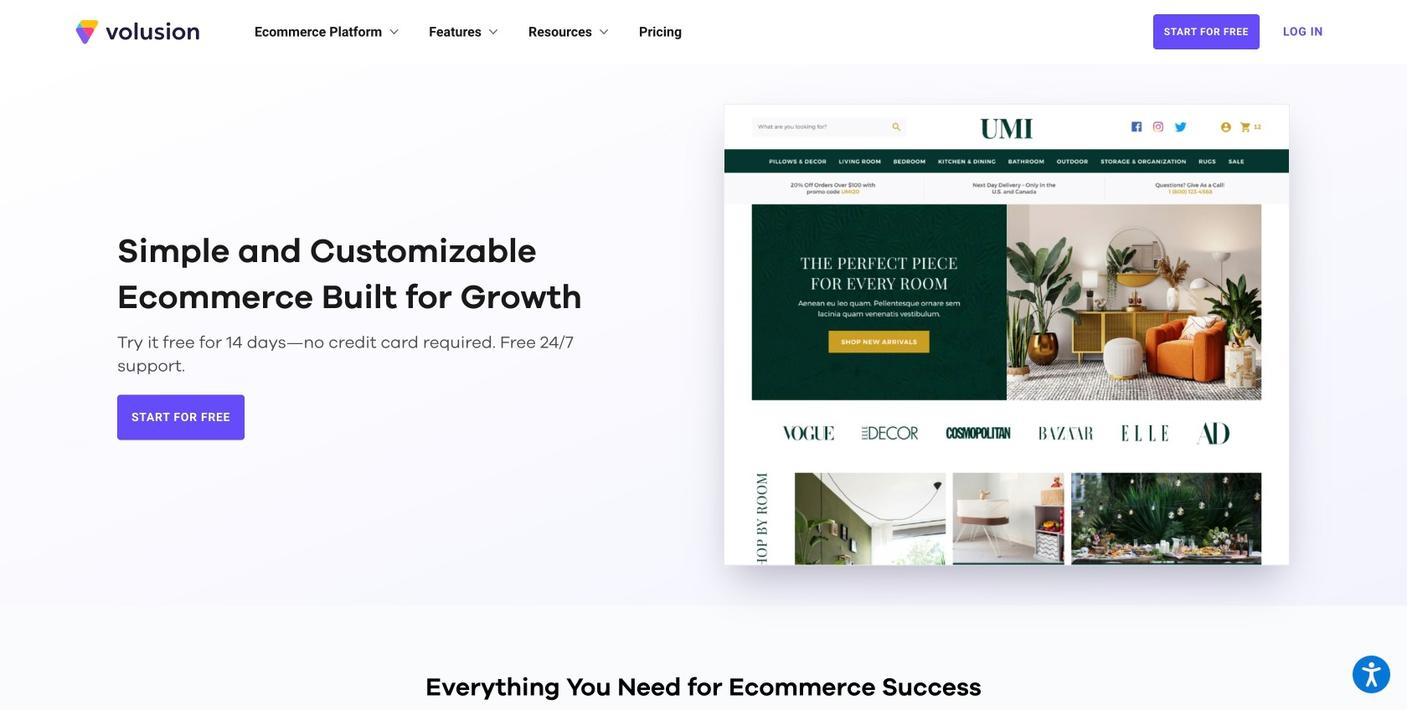 Task type: describe. For each thing, give the bounding box(es) containing it.
open accessibe: accessibility options, statement and help image
[[1362, 662, 1381, 687]]



Task type: vqa. For each thing, say whether or not it's contained in the screenshot.
Open accessiBe: accessibility options, statement and help image at the bottom right of page
yes



